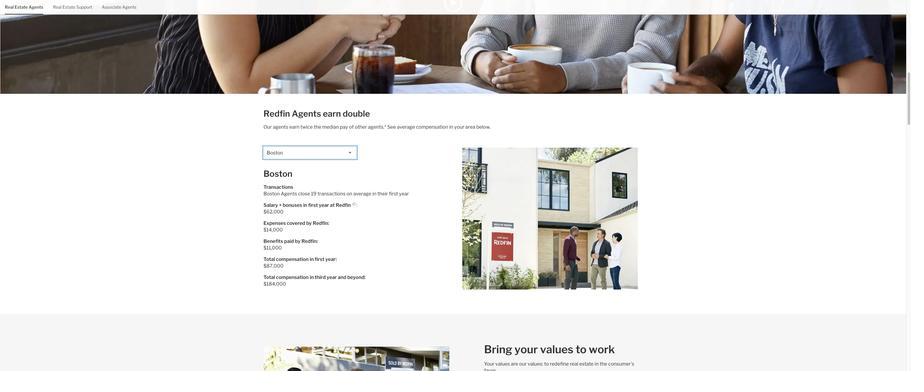 Task type: describe. For each thing, give the bounding box(es) containing it.
average inside "transactions boston agents close 19 transactions on average in their first year"
[[353, 191, 371, 197]]

salary
[[264, 203, 278, 208]]

are
[[511, 362, 518, 367]]

associate agents
[[102, 5, 137, 10]]

1 horizontal spatial redfin
[[336, 203, 351, 208]]

real estate support
[[53, 5, 92, 10]]

consumer's
[[608, 362, 634, 367]]

redfin: for expenses covered by redfin: $14,000
[[313, 221, 329, 226]]

0 vertical spatial average
[[397, 124, 415, 130]]

on
[[347, 191, 352, 197]]

our agents earn twice the median pay of other agents.* see average compensation in your area below.
[[264, 124, 491, 130]]

+
[[279, 203, 282, 208]]

covered
[[287, 221, 305, 226]]

transactions
[[318, 191, 346, 197]]

$87,000
[[264, 263, 284, 269]]

0 vertical spatial redfin
[[264, 109, 290, 119]]

redfin agents earn double
[[264, 109, 370, 119]]

disclaimer image
[[352, 203, 356, 206]]

third
[[315, 275, 326, 281]]

area
[[465, 124, 475, 130]]

pay
[[340, 124, 348, 130]]

real
[[570, 362, 578, 367]]

in inside your values are our values: to redefine real estate in the consumer's favor
[[595, 362, 599, 367]]

redefine
[[550, 362, 569, 367]]

real estate agents link
[[5, 0, 43, 14]]

$184,000
[[264, 281, 286, 287]]

your
[[484, 362, 494, 367]]

year inside "transactions boston agents close 19 transactions on average in their first year"
[[399, 191, 409, 197]]

associate agents link
[[102, 0, 137, 14]]

bring your values to work
[[484, 343, 615, 356]]

beyond:
[[347, 275, 366, 281]]

in inside total compensation in first year: $87,000
[[310, 257, 314, 263]]

favor
[[484, 368, 496, 371]]

transactions boston agents close 19 transactions on average in their first year
[[264, 185, 409, 197]]

estate for support
[[63, 5, 75, 10]]

1 horizontal spatial your
[[515, 343, 538, 356]]

0 horizontal spatial the
[[314, 124, 321, 130]]

expenses
[[264, 221, 286, 226]]

1 vertical spatial boston
[[264, 169, 292, 179]]

estate
[[579, 362, 594, 367]]

double
[[343, 109, 370, 119]]

redfin: for benefits paid by redfin: $11,000
[[302, 239, 318, 244]]

by for paid
[[295, 239, 301, 244]]

total compensation in first year: $87,000
[[264, 257, 337, 269]]

paid
[[284, 239, 294, 244]]

other
[[355, 124, 367, 130]]

the inside your values are our values: to redefine real estate in the consumer's favor
[[600, 362, 607, 367]]

support
[[76, 5, 92, 10]]

associate
[[102, 5, 121, 10]]

0 vertical spatial to
[[576, 343, 587, 356]]

expenses covered by redfin: $14,000
[[264, 221, 329, 233]]

by for covered
[[306, 221, 312, 226]]

benefits paid by redfin: $11,000
[[264, 239, 318, 251]]

first inside "transactions boston agents close 19 transactions on average in their first year"
[[389, 191, 398, 197]]

1 vertical spatial first
[[308, 203, 318, 208]]

redfin agent working with clients image
[[264, 347, 450, 371]]



Task type: vqa. For each thing, say whether or not it's contained in the screenshot.
Edit button
no



Task type: locate. For each thing, give the bounding box(es) containing it.
1 vertical spatial earn
[[289, 124, 300, 130]]

total inside total compensation in third year and beyond: $184,000
[[264, 275, 275, 281]]

real inside "link"
[[5, 5, 14, 10]]

total inside total compensation in first year: $87,000
[[264, 257, 275, 263]]

total compensation in third year and beyond: $184,000
[[264, 275, 366, 287]]

i'm a broken image (wow, deep) image
[[462, 148, 638, 290]]

by right covered
[[306, 221, 312, 226]]

redfin
[[264, 109, 290, 119], [336, 203, 351, 208]]

first inside total compensation in first year: $87,000
[[315, 257, 324, 263]]

by right paid
[[295, 239, 301, 244]]

first left year:
[[315, 257, 324, 263]]

benefits
[[264, 239, 283, 244]]

agents.*
[[368, 124, 386, 130]]

1 estate from the left
[[15, 5, 28, 10]]

total up $87,000
[[264, 257, 275, 263]]

the down work
[[600, 362, 607, 367]]

in inside "transactions boston agents close 19 transactions on average in their first year"
[[372, 191, 376, 197]]

0 horizontal spatial estate
[[15, 5, 28, 10]]

0 vertical spatial your
[[454, 124, 464, 130]]

values
[[540, 343, 574, 356], [496, 362, 510, 367]]

earn
[[323, 109, 341, 119], [289, 124, 300, 130]]

0 horizontal spatial by
[[295, 239, 301, 244]]

total for total compensation in first year: $87,000
[[264, 257, 275, 263]]

by inside benefits paid by redfin: $11,000
[[295, 239, 301, 244]]

0 vertical spatial total
[[264, 257, 275, 263]]

in left their
[[372, 191, 376, 197]]

1 horizontal spatial real
[[53, 5, 62, 10]]

first down 19
[[308, 203, 318, 208]]

compensation for total compensation in first year: $87,000
[[276, 257, 309, 263]]

0 vertical spatial boston
[[267, 150, 283, 156]]

real for real estate support
[[53, 5, 62, 10]]

values inside your values are our values: to redefine real estate in the consumer's favor
[[496, 362, 510, 367]]

1 horizontal spatial values
[[540, 343, 574, 356]]

$62,000
[[264, 209, 284, 215]]

1 horizontal spatial to
[[576, 343, 587, 356]]

our
[[519, 362, 527, 367]]

1 vertical spatial the
[[600, 362, 607, 367]]

1 real from the left
[[5, 5, 14, 10]]

first right their
[[389, 191, 398, 197]]

below.
[[476, 124, 491, 130]]

boston down agents
[[267, 150, 283, 156]]

in left year:
[[310, 257, 314, 263]]

earn left twice
[[289, 124, 300, 130]]

boston inside "transactions boston agents close 19 transactions on average in their first year"
[[264, 191, 280, 197]]

1 vertical spatial by
[[295, 239, 301, 244]]

agents inside "transactions boston agents close 19 transactions on average in their first year"
[[281, 191, 297, 197]]

:
[[356, 203, 357, 208]]

agents inside "link"
[[29, 5, 43, 10]]

0 horizontal spatial your
[[454, 124, 464, 130]]

0 vertical spatial compensation
[[416, 124, 448, 130]]

2 vertical spatial boston
[[264, 191, 280, 197]]

1 horizontal spatial earn
[[323, 109, 341, 119]]

redfin left disclaimer image
[[336, 203, 351, 208]]

redfin up agents
[[264, 109, 290, 119]]

in right estate
[[595, 362, 599, 367]]

1 vertical spatial redfin
[[336, 203, 351, 208]]

0 vertical spatial earn
[[323, 109, 341, 119]]

2 estate from the left
[[63, 5, 75, 10]]

in
[[449, 124, 453, 130], [372, 191, 376, 197], [303, 203, 307, 208], [310, 257, 314, 263], [310, 275, 314, 281], [595, 362, 599, 367]]

the right twice
[[314, 124, 321, 130]]

by
[[306, 221, 312, 226], [295, 239, 301, 244]]

agents
[[29, 5, 43, 10], [122, 5, 137, 10], [292, 109, 321, 119], [281, 191, 297, 197]]

real for real estate agents
[[5, 5, 14, 10]]

boston up transactions
[[264, 169, 292, 179]]

values left are at the right
[[496, 362, 510, 367]]

to right values:
[[544, 362, 549, 367]]

transactions
[[264, 185, 293, 190]]

redfin:
[[313, 221, 329, 226], [302, 239, 318, 244]]

twice
[[301, 124, 313, 130]]

estate inside "link"
[[15, 5, 28, 10]]

1 vertical spatial to
[[544, 362, 549, 367]]

0 vertical spatial year
[[399, 191, 409, 197]]

0 vertical spatial by
[[306, 221, 312, 226]]

total for total compensation in third year and beyond: $184,000
[[264, 275, 275, 281]]

0 horizontal spatial redfin
[[264, 109, 290, 119]]

0 horizontal spatial to
[[544, 362, 549, 367]]

0 horizontal spatial values
[[496, 362, 510, 367]]

$11,000
[[264, 245, 282, 251]]

in down close on the bottom left of page
[[303, 203, 307, 208]]

1 vertical spatial total
[[264, 275, 275, 281]]

1 vertical spatial values
[[496, 362, 510, 367]]

1 vertical spatial year
[[319, 203, 329, 208]]

0 vertical spatial values
[[540, 343, 574, 356]]

0 vertical spatial the
[[314, 124, 321, 130]]

close
[[298, 191, 310, 197]]

1 total from the top
[[264, 257, 275, 263]]

total
[[264, 257, 275, 263], [264, 275, 275, 281]]

in left area
[[449, 124, 453, 130]]

values up redefine
[[540, 343, 574, 356]]

salary + bonuses in first year at redfin
[[264, 203, 351, 208]]

0 horizontal spatial earn
[[289, 124, 300, 130]]

compensation
[[416, 124, 448, 130], [276, 257, 309, 263], [276, 275, 309, 281]]

see
[[387, 124, 396, 130]]

total up $184,000
[[264, 275, 275, 281]]

year right their
[[399, 191, 409, 197]]

year
[[399, 191, 409, 197], [319, 203, 329, 208], [327, 275, 337, 281]]

in inside total compensation in third year and beyond: $184,000
[[310, 275, 314, 281]]

redfin: inside the expenses covered by redfin: $14,000
[[313, 221, 329, 226]]

your
[[454, 124, 464, 130], [515, 343, 538, 356]]

your up our
[[515, 343, 538, 356]]

median
[[322, 124, 339, 130]]

to
[[576, 343, 587, 356], [544, 362, 549, 367]]

year:
[[325, 257, 337, 263]]

by inside the expenses covered by redfin: $14,000
[[306, 221, 312, 226]]

2 vertical spatial year
[[327, 275, 337, 281]]

1 horizontal spatial by
[[306, 221, 312, 226]]

their
[[377, 191, 388, 197]]

estate for agents
[[15, 5, 28, 10]]

values:
[[528, 362, 543, 367]]

1 vertical spatial your
[[515, 343, 538, 356]]

1 vertical spatial average
[[353, 191, 371, 197]]

compensation inside total compensation in third year and beyond: $184,000
[[276, 275, 309, 281]]

real estate support link
[[53, 0, 92, 14]]

earn for twice
[[289, 124, 300, 130]]

of
[[349, 124, 354, 130]]

year left and
[[327, 275, 337, 281]]

19
[[311, 191, 317, 197]]

compensation inside total compensation in first year: $87,000
[[276, 257, 309, 263]]

average up :
[[353, 191, 371, 197]]

$14,000
[[264, 227, 283, 233]]

1 vertical spatial compensation
[[276, 257, 309, 263]]

1 vertical spatial redfin:
[[302, 239, 318, 244]]

the
[[314, 124, 321, 130], [600, 362, 607, 367]]

1 horizontal spatial the
[[600, 362, 607, 367]]

1 horizontal spatial average
[[397, 124, 415, 130]]

work
[[589, 343, 615, 356]]

: $62,000
[[264, 203, 357, 215]]

2 total from the top
[[264, 275, 275, 281]]

your left area
[[454, 124, 464, 130]]

year left 'at' on the left bottom
[[319, 203, 329, 208]]

at
[[330, 203, 335, 208]]

compensation for total compensation in third year and beyond: $184,000
[[276, 275, 309, 281]]

redfin: down the expenses covered by redfin: $14,000
[[302, 239, 318, 244]]

0 horizontal spatial real
[[5, 5, 14, 10]]

0 horizontal spatial average
[[353, 191, 371, 197]]

1 horizontal spatial estate
[[63, 5, 75, 10]]

our
[[264, 124, 272, 130]]

year inside total compensation in third year and beyond: $184,000
[[327, 275, 337, 281]]

your values are our values: to redefine real estate in the consumer's favor
[[484, 362, 634, 371]]

first
[[389, 191, 398, 197], [308, 203, 318, 208], [315, 257, 324, 263]]

to up estate
[[576, 343, 587, 356]]

bring
[[484, 343, 512, 356]]

2 vertical spatial compensation
[[276, 275, 309, 281]]

earn for double
[[323, 109, 341, 119]]

2 vertical spatial first
[[315, 257, 324, 263]]

boston down transactions
[[264, 191, 280, 197]]

boston
[[267, 150, 283, 156], [264, 169, 292, 179], [264, 191, 280, 197]]

real
[[5, 5, 14, 10], [53, 5, 62, 10]]

0 vertical spatial first
[[389, 191, 398, 197]]

redfin: down : $62,000
[[313, 221, 329, 226]]

0 vertical spatial redfin:
[[313, 221, 329, 226]]

in left third
[[310, 275, 314, 281]]

to inside your values are our values: to redefine real estate in the consumer's favor
[[544, 362, 549, 367]]

redfin: inside benefits paid by redfin: $11,000
[[302, 239, 318, 244]]

agents
[[273, 124, 288, 130]]

and
[[338, 275, 346, 281]]

average
[[397, 124, 415, 130], [353, 191, 371, 197]]

estate
[[15, 5, 28, 10], [63, 5, 75, 10]]

bonuses
[[283, 203, 302, 208]]

average right see
[[397, 124, 415, 130]]

real estate agents
[[5, 5, 43, 10]]

earn up the median
[[323, 109, 341, 119]]

2 real from the left
[[53, 5, 62, 10]]



